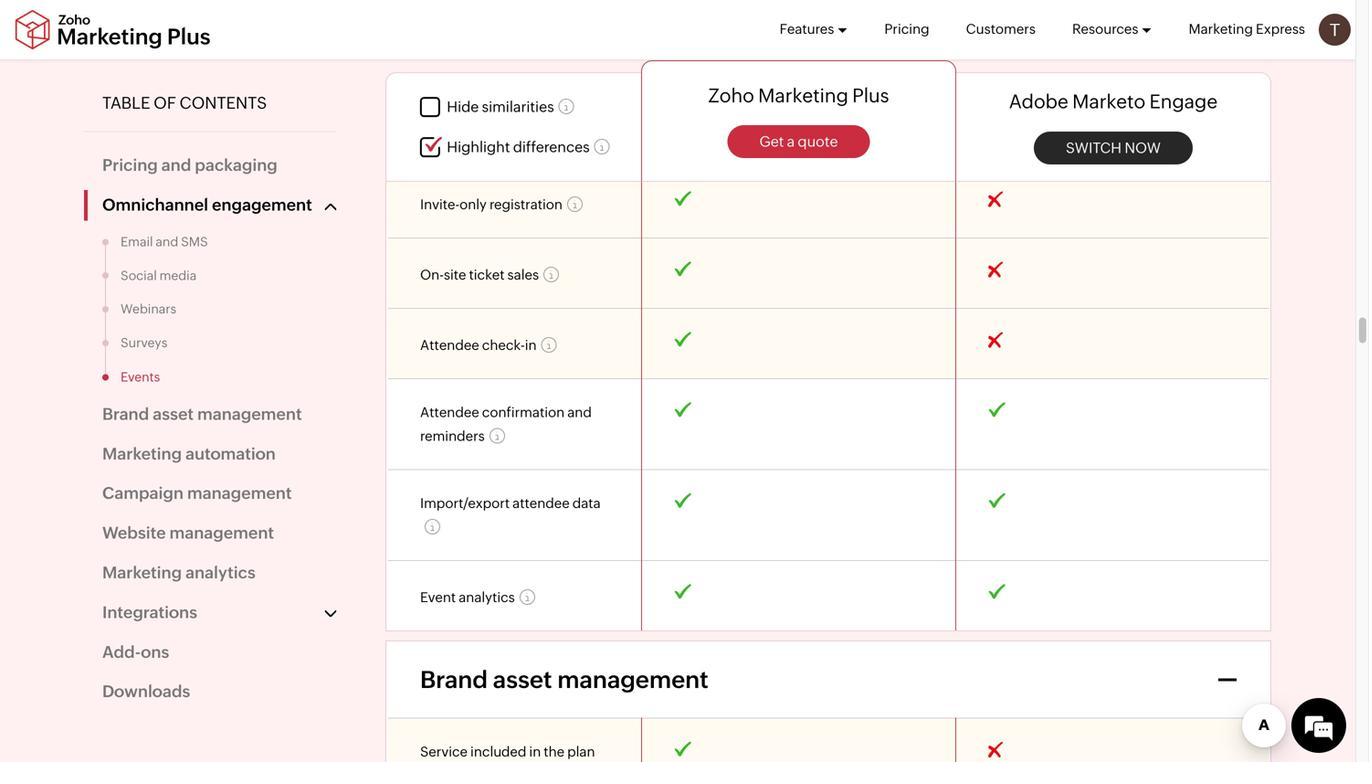 Task type: locate. For each thing, give the bounding box(es) containing it.
management
[[197, 405, 302, 423], [187, 484, 292, 503], [169, 524, 274, 542], [558, 666, 709, 693]]

campaign
[[102, 484, 184, 503]]

social media
[[121, 268, 197, 283]]

and
[[161, 156, 191, 175], [156, 234, 178, 249]]

automation
[[185, 444, 276, 463]]

of
[[154, 94, 176, 112]]

0 horizontal spatial asset
[[153, 405, 194, 423]]

plus
[[853, 85, 890, 106]]

marketing for marketing express
[[1189, 21, 1254, 37]]

marketing left express in the right of the page
[[1189, 21, 1254, 37]]

0 vertical spatial brand asset management
[[102, 405, 302, 423]]

0 vertical spatial and
[[161, 156, 191, 175]]

and up omnichannel
[[161, 156, 191, 175]]

analytics
[[185, 563, 256, 582]]

pricing up omnichannel
[[102, 156, 158, 175]]

and for pricing
[[161, 156, 191, 175]]

1 horizontal spatial brand
[[420, 666, 488, 693]]

media
[[160, 268, 197, 283]]

pricing for pricing and packaging
[[102, 156, 158, 175]]

asset
[[153, 405, 194, 423], [493, 666, 552, 693]]

ons
[[141, 643, 169, 661]]

marketing up the integrations
[[102, 563, 182, 582]]

1 vertical spatial brand
[[420, 666, 488, 693]]

and for email
[[156, 234, 178, 249]]

and left sms
[[156, 234, 178, 249]]

pricing for pricing
[[885, 21, 930, 37]]

0 vertical spatial brand
[[102, 405, 149, 423]]

marketing for marketing automation
[[102, 444, 182, 463]]

hide similarities
[[447, 98, 554, 115]]

highlight differences
[[447, 139, 590, 156]]

brand asset management
[[102, 405, 302, 423], [420, 666, 709, 693]]

engagement
[[212, 196, 312, 214]]

marketing
[[1189, 21, 1254, 37], [759, 85, 849, 106], [102, 444, 182, 463], [102, 563, 182, 582]]

engage
[[1150, 91, 1218, 112]]

0 vertical spatial pricing
[[885, 21, 930, 37]]

switch
[[1066, 139, 1122, 156]]

pricing link
[[885, 0, 930, 58]]

packaging
[[195, 156, 278, 175]]

switch now
[[1066, 139, 1161, 156]]

marketing up campaign
[[102, 444, 182, 463]]

pricing up plus
[[885, 21, 930, 37]]

zoho marketing plus
[[709, 85, 890, 106]]

switch now link
[[1034, 131, 1193, 164]]

get
[[760, 133, 784, 150]]

1 horizontal spatial pricing
[[885, 21, 930, 37]]

zoho marketingplus logo image
[[14, 10, 212, 50]]

features link
[[780, 0, 848, 58]]

marketo
[[1073, 91, 1146, 112]]

differences
[[513, 139, 590, 156]]

customers
[[966, 21, 1036, 37]]

get a quote
[[760, 133, 838, 150]]

pricing and packaging
[[102, 156, 278, 175]]

resources
[[1073, 21, 1139, 37]]

0 horizontal spatial brand asset management
[[102, 405, 302, 423]]

marketing express link
[[1189, 0, 1306, 58]]

email
[[121, 234, 153, 249]]

brand
[[102, 405, 149, 423], [420, 666, 488, 693]]

0 horizontal spatial pricing
[[102, 156, 158, 175]]

1 vertical spatial pricing
[[102, 156, 158, 175]]

pricing
[[885, 21, 930, 37], [102, 156, 158, 175]]

table
[[102, 94, 150, 112]]

1 vertical spatial brand asset management
[[420, 666, 709, 693]]

add-ons
[[102, 643, 169, 661]]

0 vertical spatial asset
[[153, 405, 194, 423]]

1 horizontal spatial asset
[[493, 666, 552, 693]]

1 vertical spatial and
[[156, 234, 178, 249]]

website
[[102, 524, 166, 542]]



Task type: describe. For each thing, give the bounding box(es) containing it.
a
[[787, 133, 795, 150]]

zoho
[[709, 85, 755, 106]]

0 horizontal spatial brand
[[102, 405, 149, 423]]

1 vertical spatial asset
[[493, 666, 552, 693]]

marketing express
[[1189, 21, 1306, 37]]

integrations
[[102, 603, 197, 622]]

customers link
[[966, 0, 1036, 58]]

website management
[[102, 524, 274, 542]]

adobe marketo engage
[[1009, 91, 1218, 112]]

similarities
[[482, 98, 554, 115]]

highlight
[[447, 139, 510, 156]]

marketing automation
[[102, 444, 276, 463]]

marketing analytics
[[102, 563, 256, 582]]

social
[[121, 268, 157, 283]]

terry turtle image
[[1319, 14, 1351, 46]]

sms
[[181, 234, 208, 249]]

webinars
[[121, 302, 176, 316]]

get a quote link
[[728, 125, 870, 158]]

adobe
[[1009, 91, 1069, 112]]

events
[[121, 370, 160, 384]]

email and sms
[[121, 234, 208, 249]]

surveys
[[121, 335, 167, 350]]

downloads
[[102, 682, 190, 701]]

marketing up get a quote
[[759, 85, 849, 106]]

omnichannel
[[102, 196, 208, 214]]

contents
[[180, 94, 267, 112]]

hide
[[447, 98, 479, 115]]

add-
[[102, 643, 141, 661]]

table of contents
[[102, 94, 267, 112]]

campaign management
[[102, 484, 292, 503]]

express
[[1256, 21, 1306, 37]]

1 horizontal spatial brand asset management
[[420, 666, 709, 693]]

resources link
[[1073, 0, 1153, 58]]

omnichannel engagement
[[102, 196, 312, 214]]

quote
[[798, 133, 838, 150]]

marketing for marketing analytics
[[102, 563, 182, 582]]

now
[[1125, 139, 1161, 156]]

features
[[780, 21, 835, 37]]



Task type: vqa. For each thing, say whether or not it's contained in the screenshot.
leftmost to
no



